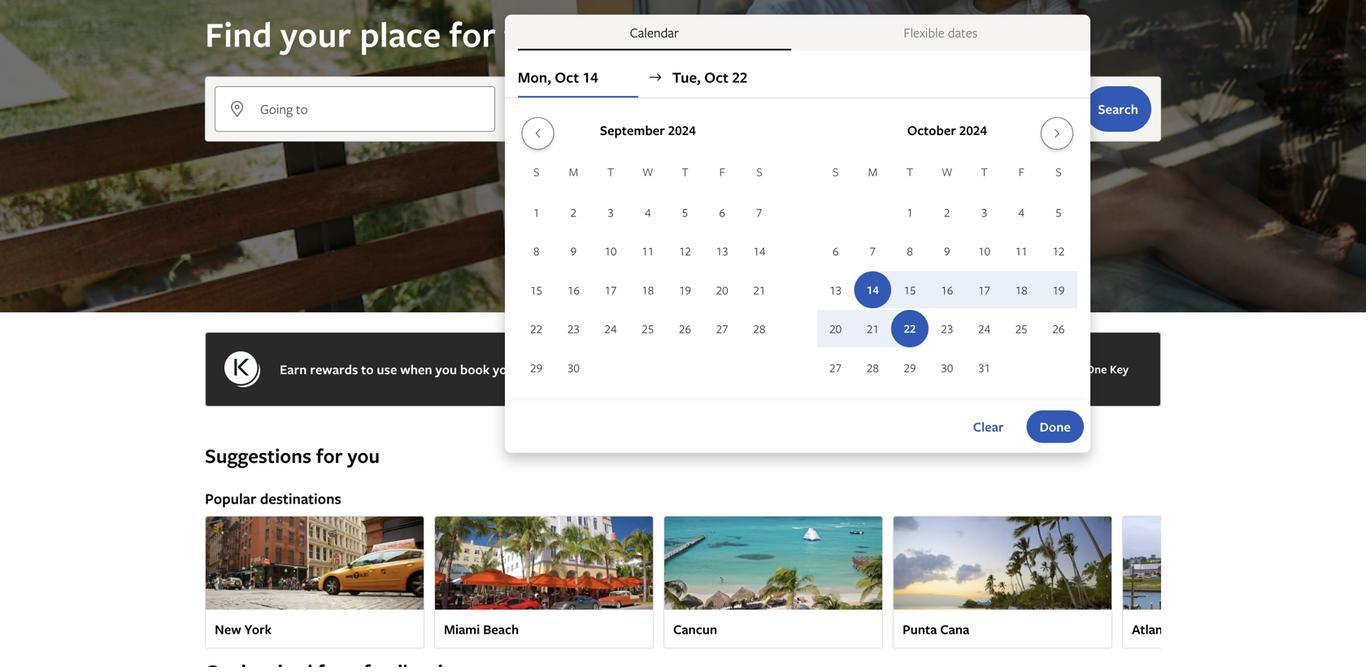 Task type: vqa. For each thing, say whether or not it's contained in the screenshot.


Task type: locate. For each thing, give the bounding box(es) containing it.
0 horizontal spatial 7 button
[[741, 194, 778, 231]]

9 inside september 2024 element
[[571, 243, 577, 259]]

5
[[682, 204, 688, 220], [1056, 204, 1062, 220]]

28 inside september 2024 element
[[754, 321, 766, 336]]

1 inside september 2024 element
[[533, 204, 540, 220]]

1 vertical spatial 27
[[830, 360, 842, 375]]

30 left 31
[[941, 360, 954, 375]]

miami beach featuring a city and street scenes image
[[434, 516, 654, 610]]

1 horizontal spatial 7 button
[[854, 232, 892, 270]]

1 29 from the left
[[530, 360, 543, 375]]

0 horizontal spatial 7
[[757, 204, 763, 220]]

26 inside september 2024 element
[[679, 321, 691, 336]]

m
[[569, 164, 578, 179], [868, 164, 878, 179]]

popular
[[205, 488, 256, 508]]

9 inside october 2024 element
[[944, 243, 950, 259]]

0 horizontal spatial 27 button
[[704, 310, 741, 347]]

0 horizontal spatial 22
[[530, 321, 543, 336]]

t down september
[[608, 164, 614, 179]]

when
[[400, 360, 432, 378]]

1 horizontal spatial 30
[[941, 360, 954, 375]]

your right find
[[281, 11, 351, 57]]

29 button left 31
[[892, 349, 929, 386]]

5 down next month image
[[1056, 204, 1062, 220]]

28 button
[[741, 310, 778, 347], [854, 349, 892, 386]]

1 horizontal spatial 29 button
[[892, 349, 929, 386]]

8 button inside october 2024 element
[[892, 232, 929, 270]]

0 vertical spatial 7
[[757, 204, 763, 220]]

13 for the rightmost 13 button
[[830, 282, 842, 298]]

30 button left on
[[555, 349, 592, 386]]

1 horizontal spatial 26
[[1053, 321, 1065, 336]]

for up destinations
[[316, 442, 343, 469]]

1 25 from the left
[[642, 321, 654, 336]]

27 down 20
[[716, 321, 729, 336]]

0 horizontal spatial 10 button
[[592, 232, 630, 270]]

30 inside october 2024 element
[[941, 360, 954, 375]]

25 button down 18 button
[[630, 310, 667, 347]]

23 button down 16 button
[[555, 310, 592, 347]]

24 up 31
[[979, 321, 991, 336]]

28
[[754, 321, 766, 336], [867, 360, 879, 375]]

1 horizontal spatial 1 button
[[892, 194, 929, 231]]

24 button down 17 button
[[592, 310, 630, 347]]

1 5 from the left
[[682, 204, 688, 220]]

29 button down 22 button on the left of the page
[[518, 349, 555, 386]]

your
[[281, 11, 351, 57], [493, 360, 520, 378]]

26
[[679, 321, 691, 336], [1053, 321, 1065, 336]]

atlantic city
[[1132, 620, 1205, 638]]

30 button
[[555, 349, 592, 386], [929, 349, 966, 386]]

5 for september 2024
[[682, 204, 688, 220]]

w down october 2024
[[942, 164, 953, 179]]

1 vertical spatial 14
[[574, 107, 588, 124]]

1 horizontal spatial for
[[449, 11, 496, 57]]

14 up -
[[583, 67, 598, 87]]

0 horizontal spatial 24 button
[[592, 310, 630, 347]]

0 vertical spatial you
[[436, 360, 457, 378]]

0 horizontal spatial 1 button
[[518, 194, 555, 231]]

1 25 button from the left
[[630, 310, 667, 347]]

2 2024 from the left
[[960, 121, 987, 139]]

1 26 from the left
[[679, 321, 691, 336]]

27 right "hotels.com"
[[830, 360, 842, 375]]

show previous card image
[[195, 576, 215, 589]]

3 inside september 2024 element
[[608, 204, 614, 220]]

29
[[530, 360, 543, 375], [904, 360, 916, 375]]

13 left "14" button
[[716, 243, 729, 259]]

25 button up 31 button
[[1003, 310, 1040, 347]]

1 m from the left
[[569, 164, 578, 179]]

tab list
[[505, 15, 1091, 50]]

1 horizontal spatial 27 button
[[817, 349, 854, 386]]

1 9 from the left
[[571, 243, 577, 259]]

27
[[716, 321, 729, 336], [830, 360, 842, 375]]

0 horizontal spatial 2 button
[[555, 194, 592, 231]]

18
[[642, 282, 654, 298]]

t down october 2024
[[981, 164, 988, 179]]

s
[[534, 164, 540, 179], [757, 164, 763, 179], [833, 164, 839, 179], [1056, 164, 1062, 179]]

1 horizontal spatial 8 button
[[892, 232, 929, 270]]

14 left -
[[574, 107, 588, 124]]

oct 14 - oct 22 button
[[505, 86, 785, 132]]

0 horizontal spatial 2024
[[668, 121, 696, 139]]

2 8 button from the left
[[892, 232, 929, 270]]

12
[[679, 243, 691, 259], [1053, 243, 1065, 259]]

next
[[523, 360, 549, 378]]

1 inside october 2024 element
[[907, 204, 913, 220]]

1 12 from the left
[[679, 243, 691, 259]]

12 inside october 2024 element
[[1053, 243, 1065, 259]]

22 down 15 at the top left of page
[[530, 321, 543, 336]]

1 3 from the left
[[608, 204, 614, 220]]

1 10 button from the left
[[592, 232, 630, 270]]

application
[[518, 111, 1078, 388]]

1 horizontal spatial 29
[[904, 360, 916, 375]]

27 for topmost 27 button
[[716, 321, 729, 336]]

13 inside october 2024 element
[[830, 282, 842, 298]]

2 9 button from the left
[[929, 232, 966, 270]]

4 s from the left
[[1056, 164, 1062, 179]]

5 button up 19 'button'
[[667, 194, 704, 231]]

11 inside october 2024 element
[[1016, 243, 1028, 259]]

2
[[571, 204, 577, 220], [944, 204, 950, 220]]

2 25 button from the left
[[1003, 310, 1040, 347]]

oct left -
[[550, 107, 571, 124]]

0 horizontal spatial 8
[[533, 243, 540, 259]]

0 vertical spatial 6 button
[[704, 194, 741, 231]]

application containing september 2024
[[518, 111, 1078, 388]]

29 down 22 button on the left of the page
[[530, 360, 543, 375]]

6 button right "14" button
[[817, 232, 854, 270]]

rewards
[[310, 360, 358, 378]]

1 5 button from the left
[[667, 194, 704, 231]]

2 26 from the left
[[1053, 321, 1065, 336]]

1 horizontal spatial 3
[[982, 204, 988, 220]]

30 button left 31
[[929, 349, 966, 386]]

oct
[[555, 67, 579, 87], [705, 67, 729, 87], [550, 107, 571, 124], [599, 107, 620, 124]]

2 button for october
[[929, 194, 966, 231]]

23 button
[[555, 310, 592, 347], [929, 310, 966, 347]]

1 2 from the left
[[571, 204, 577, 220]]

2 5 from the left
[[1056, 204, 1062, 220]]

1 vertical spatial for
[[316, 442, 343, 469]]

20 button
[[704, 271, 741, 308]]

26 button
[[667, 310, 704, 347], [1040, 310, 1078, 347]]

1 horizontal spatial 7
[[870, 243, 876, 259]]

14
[[583, 67, 598, 87], [574, 107, 588, 124], [754, 243, 766, 259]]

2 11 from the left
[[1016, 243, 1028, 259]]

2 11 button from the left
[[1003, 232, 1040, 270]]

0 horizontal spatial 3 button
[[592, 194, 630, 231]]

11 inside september 2024 element
[[642, 243, 654, 259]]

2024
[[668, 121, 696, 139], [960, 121, 987, 139]]

8
[[533, 243, 540, 259], [907, 243, 913, 259]]

0 horizontal spatial 29 button
[[518, 349, 555, 386]]

23 button up 31 button
[[929, 310, 966, 347]]

22
[[732, 67, 748, 87], [623, 107, 637, 124], [530, 321, 543, 336]]

for
[[449, 11, 496, 57], [316, 442, 343, 469]]

0 horizontal spatial 4 button
[[630, 194, 667, 231]]

21
[[754, 282, 766, 298]]

wizard region
[[0, 0, 1367, 453]]

5 button down next month image
[[1040, 194, 1078, 231]]

1 vertical spatial 7
[[870, 243, 876, 259]]

hotels.com
[[735, 360, 802, 378]]

23
[[568, 321, 580, 336], [941, 321, 954, 336]]

0 horizontal spatial 9 button
[[555, 232, 592, 270]]

1 horizontal spatial 5
[[1056, 204, 1062, 220]]

september 2024 element
[[518, 163, 778, 388]]

6 inside september 2024 element
[[719, 204, 726, 220]]

1 f from the left
[[720, 164, 725, 179]]

your left next
[[493, 360, 520, 378]]

1 2024 from the left
[[668, 121, 696, 139]]

14 up 21 button
[[754, 243, 766, 259]]

1 24 button from the left
[[592, 310, 630, 347]]

2 10 from the left
[[979, 243, 991, 259]]

3 button for october 2024
[[966, 194, 1003, 231]]

29 inside october 2024 element
[[904, 360, 916, 375]]

m for october 2024
[[868, 164, 878, 179]]

2 2 from the left
[[944, 204, 950, 220]]

23 inside september 2024 element
[[568, 321, 580, 336]]

w
[[643, 164, 654, 179], [942, 164, 953, 179]]

1 vertical spatial 7 button
[[854, 232, 892, 270]]

2 w from the left
[[942, 164, 953, 179]]

2 3 button from the left
[[966, 194, 1003, 231]]

0 vertical spatial 27 button
[[704, 310, 741, 347]]

8 inside september 2024 element
[[533, 243, 540, 259]]

5 inside september 2024 element
[[682, 204, 688, 220]]

0 horizontal spatial 26 button
[[667, 310, 704, 347]]

28 inside october 2024 element
[[867, 360, 879, 375]]

2 3 from the left
[[982, 204, 988, 220]]

2 24 from the left
[[979, 321, 991, 336]]

2024 right september
[[668, 121, 696, 139]]

5 up 19
[[682, 204, 688, 220]]

25 inside october 2024 element
[[1016, 321, 1028, 336]]

1 10 from the left
[[605, 243, 617, 259]]

2 vertical spatial 22
[[530, 321, 543, 336]]

1 4 button from the left
[[630, 194, 667, 231]]

tue,
[[673, 67, 701, 87]]

0 horizontal spatial 30
[[568, 360, 580, 375]]

2 23 button from the left
[[929, 310, 966, 347]]

0 vertical spatial 22
[[732, 67, 748, 87]]

0 horizontal spatial 25
[[642, 321, 654, 336]]

27 inside october 2024 element
[[830, 360, 842, 375]]

1 9 button from the left
[[555, 232, 592, 270]]

3 for october 2024
[[982, 204, 988, 220]]

1 24 from the left
[[605, 321, 617, 336]]

2 12 from the left
[[1053, 243, 1065, 259]]

your inside wizard region
[[281, 11, 351, 57]]

2 1 from the left
[[907, 204, 913, 220]]

w down september 2024
[[643, 164, 654, 179]]

1 horizontal spatial 25
[[1016, 321, 1028, 336]]

0 horizontal spatial 9
[[571, 243, 577, 259]]

24 button
[[592, 310, 630, 347], [966, 310, 1003, 347]]

2 4 from the left
[[1019, 204, 1025, 220]]

1 horizontal spatial 10
[[979, 243, 991, 259]]

0 horizontal spatial w
[[643, 164, 654, 179]]

2 12 button from the left
[[1040, 232, 1078, 270]]

5 inside october 2024 element
[[1056, 204, 1062, 220]]

1 23 from the left
[[568, 321, 580, 336]]

10
[[605, 243, 617, 259], [979, 243, 991, 259]]

24 for first 24 button from the right
[[979, 321, 991, 336]]

1 horizontal spatial 3 button
[[966, 194, 1003, 231]]

1 horizontal spatial 30 button
[[929, 349, 966, 386]]

m inside october 2024 element
[[868, 164, 878, 179]]

1 horizontal spatial 27
[[830, 360, 842, 375]]

5 button for october 2024
[[1040, 194, 1078, 231]]

0 vertical spatial 7 button
[[741, 194, 778, 231]]

0 horizontal spatial 6 button
[[704, 194, 741, 231]]

1 horizontal spatial 13
[[830, 282, 842, 298]]

1 11 from the left
[[642, 243, 654, 259]]

1 horizontal spatial 6
[[833, 243, 839, 259]]

5 button
[[667, 194, 704, 231], [1040, 194, 1078, 231]]

10 inside september 2024 element
[[605, 243, 617, 259]]

13 right 21
[[830, 282, 842, 298]]

2 for september
[[571, 204, 577, 220]]

13
[[716, 243, 729, 259], [830, 282, 842, 298]]

1 button
[[518, 194, 555, 231], [892, 194, 929, 231]]

9
[[571, 243, 577, 259], [944, 243, 950, 259]]

0 vertical spatial for
[[449, 11, 496, 57]]

28 for bottom 28 button
[[867, 360, 879, 375]]

1 1 from the left
[[533, 204, 540, 220]]

0 horizontal spatial 26
[[679, 321, 691, 336]]

2 f from the left
[[1019, 164, 1025, 179]]

1 vertical spatial you
[[348, 442, 380, 469]]

1 29 button from the left
[[518, 349, 555, 386]]

1 horizontal spatial 9
[[944, 243, 950, 259]]

2 30 from the left
[[941, 360, 954, 375]]

24
[[605, 321, 617, 336], [979, 321, 991, 336]]

2 m from the left
[[868, 164, 878, 179]]

tab list containing calendar
[[505, 15, 1091, 50]]

0 horizontal spatial 4
[[645, 204, 651, 220]]

1 horizontal spatial w
[[942, 164, 953, 179]]

8 inside october 2024 element
[[907, 243, 913, 259]]

1 4 from the left
[[645, 204, 651, 220]]

6 right "14" button
[[833, 243, 839, 259]]

27 for rightmost 27 button
[[830, 360, 842, 375]]

1 horizontal spatial 5 button
[[1040, 194, 1078, 231]]

6 up 20
[[719, 204, 726, 220]]

15
[[530, 282, 543, 298]]

27 button right "hotels.com"
[[817, 349, 854, 386]]

30 left on
[[568, 360, 580, 375]]

22 button
[[518, 310, 555, 347]]

16 button
[[555, 271, 592, 308]]

for right place
[[449, 11, 496, 57]]

27 button
[[704, 310, 741, 347], [817, 349, 854, 386]]

30 inside september 2024 element
[[568, 360, 580, 375]]

13 inside september 2024 element
[[716, 243, 729, 259]]

3 button for september 2024
[[592, 194, 630, 231]]

22 right tue,
[[732, 67, 748, 87]]

27 button down 20 button
[[704, 310, 741, 347]]

book
[[460, 360, 490, 378]]

t
[[608, 164, 614, 179], [682, 164, 689, 179], [907, 164, 914, 179], [981, 164, 988, 179]]

1 3 button from the left
[[592, 194, 630, 231]]

0 vertical spatial 28 button
[[741, 310, 778, 347]]

0 horizontal spatial 29
[[530, 360, 543, 375]]

12 button
[[667, 232, 704, 270], [1040, 232, 1078, 270]]

7 button
[[741, 194, 778, 231], [854, 232, 892, 270]]

1 1 button from the left
[[518, 194, 555, 231]]

show next card image
[[1152, 576, 1171, 589]]

1 horizontal spatial 12
[[1053, 243, 1065, 259]]

application inside wizard region
[[518, 111, 1078, 388]]

29 button
[[518, 349, 555, 386], [892, 349, 929, 386]]

0 horizontal spatial 23 button
[[555, 310, 592, 347]]

2 inside october 2024 element
[[944, 204, 950, 220]]

1 horizontal spatial 2 button
[[929, 194, 966, 231]]

2 1 button from the left
[[892, 194, 929, 231]]

4 button for october 2024
[[1003, 194, 1040, 231]]

13 button right 21
[[817, 271, 854, 308]]

previous month image
[[528, 127, 548, 140]]

w inside october 2024 element
[[942, 164, 953, 179]]

8 button
[[518, 232, 555, 270], [892, 232, 929, 270]]

26 inside october 2024 element
[[1053, 321, 1065, 336]]

2 9 from the left
[[944, 243, 950, 259]]

oct right "mon,"
[[555, 67, 579, 87]]

31
[[979, 360, 991, 375]]

27 inside september 2024 element
[[716, 321, 729, 336]]

f
[[720, 164, 725, 179], [1019, 164, 1025, 179]]

2 25 from the left
[[1016, 321, 1028, 336]]

1 button for october 2024
[[892, 194, 929, 231]]

3
[[608, 204, 614, 220], [982, 204, 988, 220]]

0 horizontal spatial 5 button
[[667, 194, 704, 231]]

find
[[205, 11, 272, 57]]

1 horizontal spatial 23 button
[[929, 310, 966, 347]]

1 horizontal spatial 6 button
[[817, 232, 854, 270]]

6 button inside october 2024 element
[[817, 232, 854, 270]]

12 inside september 2024 element
[[679, 243, 691, 259]]

13 button
[[704, 232, 741, 270], [817, 271, 854, 308]]

22 right -
[[623, 107, 637, 124]]

1 button for september 2024
[[518, 194, 555, 231]]

0 horizontal spatial f
[[720, 164, 725, 179]]

1 horizontal spatial f
[[1019, 164, 1025, 179]]

13 button up 20 button
[[704, 232, 741, 270]]

0 vertical spatial 6
[[719, 204, 726, 220]]

f inside october 2024 element
[[1019, 164, 1025, 179]]

1 30 from the left
[[568, 360, 580, 375]]

1 8 from the left
[[533, 243, 540, 259]]

1 w from the left
[[643, 164, 654, 179]]

3 inside october 2024 element
[[982, 204, 988, 220]]

15 button
[[518, 271, 555, 308]]

29 left 31
[[904, 360, 916, 375]]

1 s from the left
[[534, 164, 540, 179]]

4
[[645, 204, 651, 220], [1019, 204, 1025, 220]]

0 vertical spatial 27
[[716, 321, 729, 336]]

next month image
[[1048, 127, 1067, 140]]

2 button
[[555, 194, 592, 231], [929, 194, 966, 231]]

0 horizontal spatial 25 button
[[630, 310, 667, 347]]

6 button up "14" button
[[704, 194, 741, 231]]

14 inside button
[[754, 243, 766, 259]]

30 for 2nd 30 button from the left
[[941, 360, 954, 375]]

1 horizontal spatial your
[[493, 360, 520, 378]]

2024 right the october
[[960, 121, 987, 139]]

1 horizontal spatial 24 button
[[966, 310, 1003, 347]]

10 button
[[592, 232, 630, 270], [966, 232, 1003, 270]]

7
[[757, 204, 763, 220], [870, 243, 876, 259]]

5 button for september 2024
[[667, 194, 704, 231]]

1 horizontal spatial 9 button
[[929, 232, 966, 270]]

t down the october
[[907, 164, 914, 179]]

september 2024
[[600, 121, 696, 139]]

2 4 button from the left
[[1003, 194, 1040, 231]]

0 horizontal spatial 23
[[568, 321, 580, 336]]

clear button
[[960, 411, 1017, 443]]

4 t from the left
[[981, 164, 988, 179]]

2 23 from the left
[[941, 321, 954, 336]]

0 horizontal spatial 10
[[605, 243, 617, 259]]

1 horizontal spatial 25 button
[[1003, 310, 1040, 347]]

1 horizontal spatial m
[[868, 164, 878, 179]]

t down september 2024
[[682, 164, 689, 179]]

21 button
[[741, 271, 778, 308]]

1 horizontal spatial 12 button
[[1040, 232, 1078, 270]]

0 horizontal spatial 13
[[716, 243, 729, 259]]

f for october 2024
[[1019, 164, 1025, 179]]

2 5 button from the left
[[1040, 194, 1078, 231]]

1 23 button from the left
[[555, 310, 592, 347]]

2 2 button from the left
[[929, 194, 966, 231]]

0 vertical spatial 13
[[716, 243, 729, 259]]

0 horizontal spatial 1
[[533, 204, 540, 220]]

atlantic city aquarium which includes a marina, boating and a coastal town image
[[1123, 516, 1342, 610]]

mon, oct 14
[[518, 67, 598, 87]]

2 29 from the left
[[904, 360, 916, 375]]

29 inside september 2024 element
[[530, 360, 543, 375]]

september
[[600, 121, 665, 139]]

0 horizontal spatial 2
[[571, 204, 577, 220]]

2 8 from the left
[[907, 243, 913, 259]]

1 horizontal spatial 22
[[623, 107, 637, 124]]

0 horizontal spatial your
[[281, 11, 351, 57]]

1 vertical spatial 6 button
[[817, 232, 854, 270]]

w inside september 2024 element
[[643, 164, 654, 179]]

2 t from the left
[[682, 164, 689, 179]]

25
[[642, 321, 654, 336], [1016, 321, 1028, 336]]

f inside september 2024 element
[[720, 164, 725, 179]]

1 horizontal spatial 23
[[941, 321, 954, 336]]

0 horizontal spatial 24
[[605, 321, 617, 336]]

2 inside september 2024 element
[[571, 204, 577, 220]]

0 horizontal spatial 3
[[608, 204, 614, 220]]

1 horizontal spatial 4 button
[[1003, 194, 1040, 231]]

4 button
[[630, 194, 667, 231], [1003, 194, 1040, 231]]

9 for second "9" button from right
[[571, 243, 577, 259]]

1 2 button from the left
[[555, 194, 592, 231]]

24 down 17
[[605, 321, 617, 336]]

0 horizontal spatial for
[[316, 442, 343, 469]]

0 horizontal spatial 30 button
[[555, 349, 592, 386]]

24 button up 31 button
[[966, 310, 1003, 347]]

directional image
[[648, 70, 663, 85]]

vrbo,
[[622, 360, 654, 378]]

1 vertical spatial 22
[[623, 107, 637, 124]]

0 horizontal spatial 5
[[682, 204, 688, 220]]

4 button for september 2024
[[630, 194, 667, 231]]

1 vertical spatial 13
[[830, 282, 842, 298]]



Task type: describe. For each thing, give the bounding box(es) containing it.
suggestions for you
[[205, 442, 380, 469]]

11 for first 11 button from left
[[642, 243, 654, 259]]

19 button
[[667, 271, 704, 308]]

7 inside september 2024 element
[[757, 204, 763, 220]]

2024 for october 2024
[[960, 121, 987, 139]]

1 12 button from the left
[[667, 232, 704, 270]]

place
[[360, 11, 441, 57]]

flexible
[[904, 24, 945, 41]]

2 29 button from the left
[[892, 349, 929, 386]]

30 for second 30 button from the right
[[568, 360, 580, 375]]

9 for first "9" button from the right
[[944, 243, 950, 259]]

on
[[604, 360, 619, 378]]

3 for september 2024
[[608, 204, 614, 220]]

new york
[[215, 620, 272, 638]]

2 26 button from the left
[[1040, 310, 1078, 347]]

31 button
[[966, 349, 1003, 386]]

oct right tue,
[[705, 67, 729, 87]]

beach
[[483, 620, 519, 638]]

new
[[215, 620, 241, 638]]

17 button
[[592, 271, 630, 308]]

1 for september 2024
[[533, 204, 540, 220]]

2 button for september
[[555, 194, 592, 231]]

calendar link
[[518, 15, 791, 50]]

find your place for together
[[205, 11, 638, 57]]

1 11 button from the left
[[630, 232, 667, 270]]

1 8 button from the left
[[518, 232, 555, 270]]

3 t from the left
[[907, 164, 914, 179]]

2 horizontal spatial 22
[[732, 67, 748, 87]]

m for september 2024
[[569, 164, 578, 179]]

to
[[361, 360, 374, 378]]

14 button
[[741, 232, 778, 270]]

done button
[[1027, 411, 1084, 443]]

oct right -
[[599, 107, 620, 124]]

cancun which includes a sandy beach, landscape views and general coastal views image
[[664, 516, 883, 610]]

2 30 button from the left
[[929, 349, 966, 386]]

2024 for september 2024
[[668, 121, 696, 139]]

clear
[[973, 418, 1004, 436]]

5 for october 2024
[[1056, 204, 1062, 220]]

miami
[[444, 620, 480, 638]]

expedia,
[[657, 360, 707, 378]]

tab list inside wizard region
[[505, 15, 1091, 50]]

getaway
[[552, 360, 601, 378]]

20
[[716, 282, 729, 298]]

recently viewed region
[[195, 416, 1171, 442]]

york
[[244, 620, 272, 638]]

f for september 2024
[[720, 164, 725, 179]]

2 10 button from the left
[[966, 232, 1003, 270]]

11 for 2nd 11 button
[[1016, 243, 1028, 259]]

for inside wizard region
[[449, 11, 496, 57]]

1 vertical spatial your
[[493, 360, 520, 378]]

1 horizontal spatial 13 button
[[817, 271, 854, 308]]

3 s from the left
[[833, 164, 839, 179]]

bayahibe beach featuring a beach, a sunset and tropical scenes image
[[893, 516, 1113, 610]]

0 horizontal spatial you
[[348, 442, 380, 469]]

w for september
[[643, 164, 654, 179]]

19
[[679, 282, 691, 298]]

popular destinations
[[205, 488, 341, 508]]

use
[[377, 360, 397, 378]]

8 for 1st 8 'button' from the left
[[533, 243, 540, 259]]

together
[[504, 11, 638, 57]]

10 inside october 2024 element
[[979, 243, 991, 259]]

28 for the leftmost 28 button
[[754, 321, 766, 336]]

cana
[[940, 620, 970, 638]]

1 for october 2024
[[907, 204, 913, 220]]

17
[[605, 282, 617, 298]]

search button
[[1085, 86, 1152, 132]]

flexible dates link
[[804, 15, 1078, 50]]

2 for october
[[944, 204, 950, 220]]

22 inside button
[[530, 321, 543, 336]]

october
[[908, 121, 956, 139]]

7 inside october 2024 element
[[870, 243, 876, 259]]

done
[[1040, 418, 1071, 436]]

0 vertical spatial 14
[[583, 67, 598, 87]]

0 horizontal spatial 28 button
[[741, 310, 778, 347]]

punta
[[903, 620, 937, 638]]

suggestions
[[205, 442, 312, 469]]

25 button inside october 2024 element
[[1003, 310, 1040, 347]]

1 30 button from the left
[[555, 349, 592, 386]]

october 2024
[[908, 121, 987, 139]]

w for october
[[942, 164, 953, 179]]

city
[[1181, 620, 1205, 638]]

cancun
[[674, 620, 718, 638]]

4 for october 2024
[[1019, 204, 1025, 220]]

13 for the topmost 13 button
[[716, 243, 729, 259]]

mon, oct 14 button
[[518, 57, 638, 98]]

6 inside october 2024 element
[[833, 243, 839, 259]]

earn rewards to use when you book your next getaway on vrbo, expedia, and hotels.com
[[280, 360, 802, 378]]

october 2024 element
[[817, 163, 1078, 388]]

oct 14 - oct 22
[[550, 107, 637, 124]]

and
[[710, 360, 732, 378]]

8 for 8 'button' in october 2024 element
[[907, 243, 913, 259]]

23 inside october 2024 element
[[941, 321, 954, 336]]

mon,
[[518, 67, 551, 87]]

tue, oct 22 button
[[673, 57, 793, 98]]

18 button
[[630, 271, 667, 308]]

0 vertical spatial 13 button
[[704, 232, 741, 270]]

soho - tribeca which includes street scenes and a city image
[[205, 516, 425, 610]]

1 horizontal spatial you
[[436, 360, 457, 378]]

dates
[[948, 24, 978, 41]]

-
[[592, 107, 596, 124]]

16
[[568, 282, 580, 298]]

1 26 button from the left
[[667, 310, 704, 347]]

search
[[1098, 100, 1139, 118]]

punta cana
[[903, 620, 970, 638]]

1 t from the left
[[608, 164, 614, 179]]

2 24 button from the left
[[966, 310, 1003, 347]]

flexible dates
[[904, 24, 978, 41]]

1 vertical spatial 28 button
[[854, 349, 892, 386]]

4 for september 2024
[[645, 204, 651, 220]]

miami beach
[[444, 620, 519, 638]]

2 s from the left
[[757, 164, 763, 179]]

25 inside september 2024 element
[[642, 321, 654, 336]]

calendar
[[630, 24, 679, 41]]

earn
[[280, 360, 307, 378]]

tue, oct 22
[[673, 67, 748, 87]]

atlantic
[[1132, 620, 1178, 638]]

destinations
[[260, 488, 341, 508]]

24 for second 24 button from the right
[[605, 321, 617, 336]]



